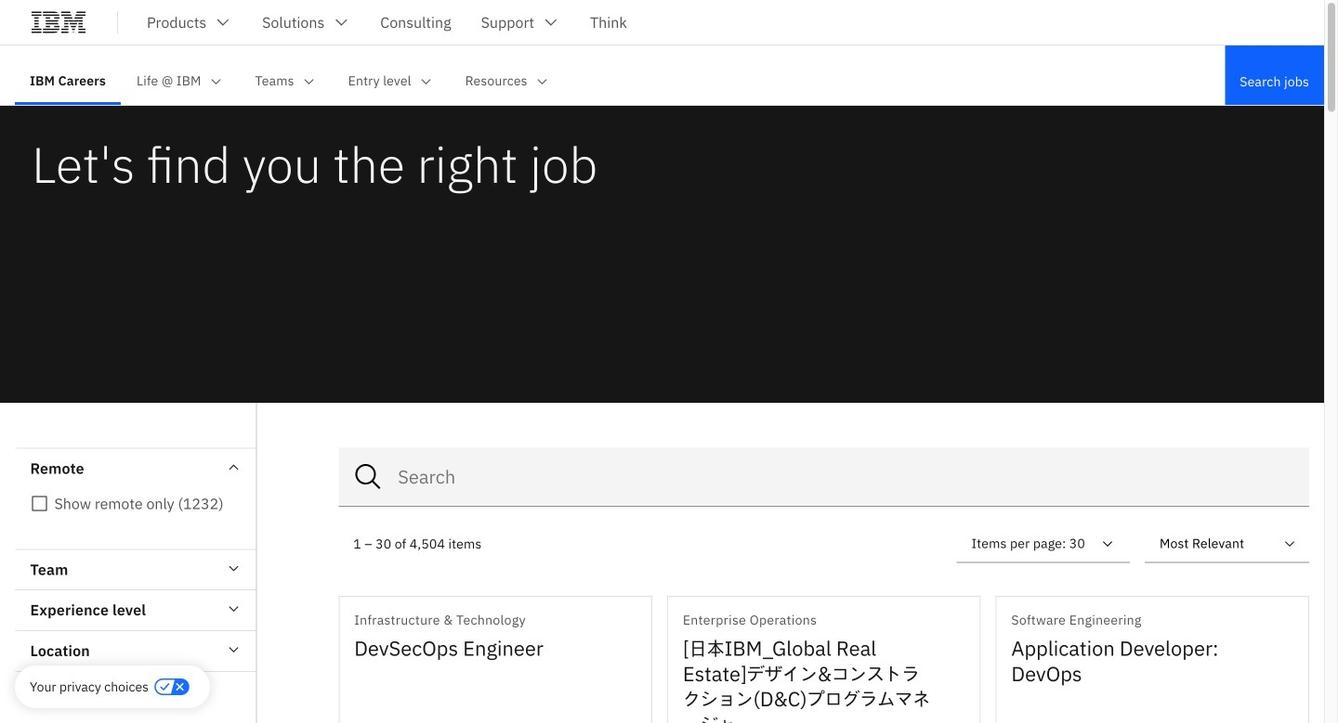 Task type: locate. For each thing, give the bounding box(es) containing it.
your privacy choices element
[[30, 678, 149, 698]]



Task type: vqa. For each thing, say whether or not it's contained in the screenshot.
Your privacy choices element
yes



